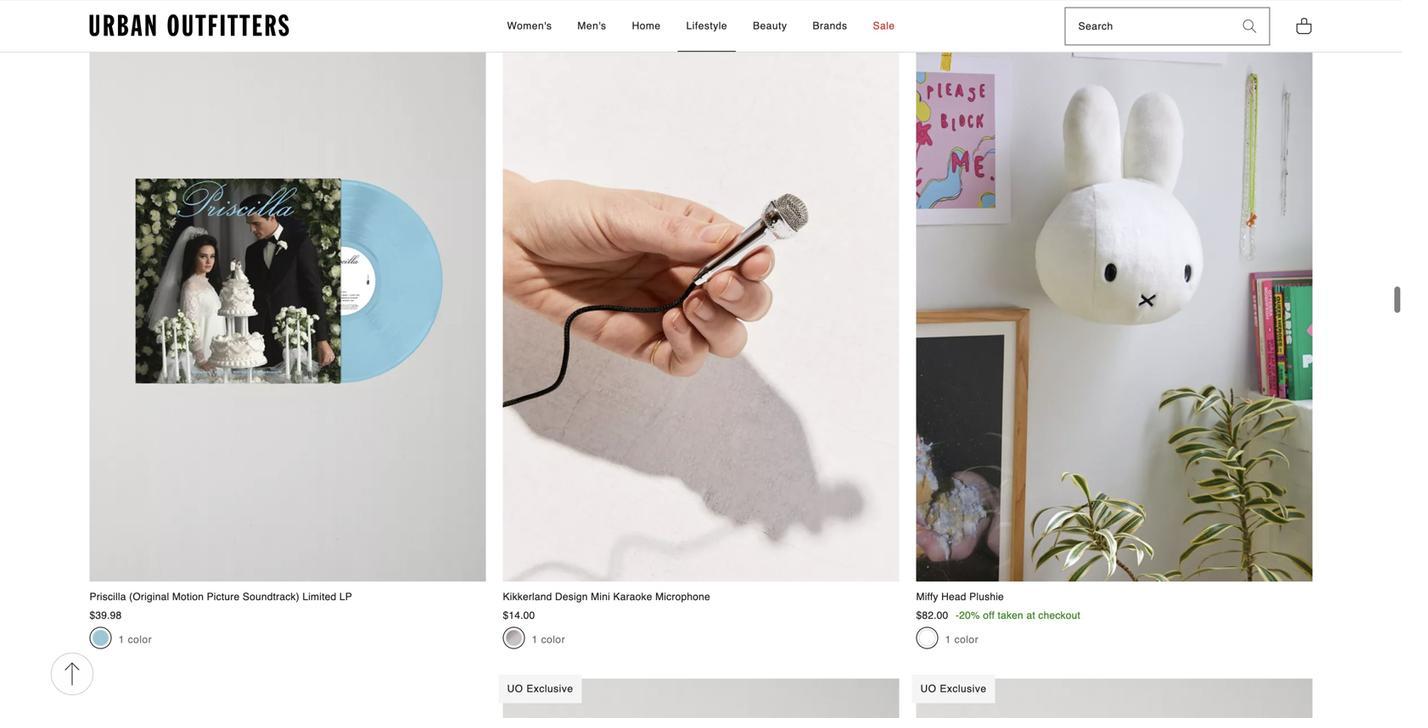 Task type: locate. For each thing, give the bounding box(es) containing it.
1 uo from the left
[[507, 684, 523, 696]]

kikkerland design mini karaoke microphone link
[[503, 0, 899, 605]]

men's link
[[569, 1, 615, 52]]

kikkerland
[[503, 592, 552, 604]]

-
[[956, 610, 959, 622]]

picture
[[207, 592, 240, 604]]

1 1 color from the left
[[118, 634, 152, 646]]

1 color
[[118, 634, 152, 646], [532, 634, 565, 646], [945, 634, 979, 646]]

original price: $39.98 element
[[90, 610, 122, 622]]

2 1 from the left
[[532, 634, 538, 646]]

women's link
[[499, 1, 561, 52]]

uo
[[507, 684, 523, 696], [921, 684, 937, 696]]

2 color from the left
[[541, 634, 565, 646]]

2 uo from the left
[[921, 684, 937, 696]]

3 1 color from the left
[[945, 634, 979, 646]]

1 exclusive from the left
[[527, 684, 573, 696]]

1 color for $39.98
[[118, 634, 152, 646]]

2 uo exclusive from the left
[[921, 684, 987, 696]]

lifestyle
[[686, 20, 728, 32]]

design
[[555, 592, 588, 604]]

uo exclusive
[[507, 684, 573, 696], [921, 684, 987, 696]]

mini
[[591, 592, 610, 604]]

exclusive
[[527, 684, 573, 696], [940, 684, 987, 696]]

exclusive down -
[[940, 684, 987, 696]]

0 horizontal spatial 1 color
[[118, 634, 152, 646]]

1 horizontal spatial uo
[[921, 684, 937, 696]]

1
[[118, 634, 125, 646], [532, 634, 538, 646], [945, 634, 951, 646]]

sonny angel christmas series blind box figure image
[[90, 680, 486, 719]]

1 uo exclusive from the left
[[507, 684, 573, 696]]

2 horizontal spatial 1
[[945, 634, 951, 646]]

0 horizontal spatial uo
[[507, 684, 523, 696]]

2 exclusive from the left
[[940, 684, 987, 696]]

1 horizontal spatial 1 color
[[532, 634, 565, 646]]

urban outfitters image
[[90, 14, 289, 37]]

1 horizontal spatial color
[[541, 634, 565, 646]]

uo exclusive for tierra whack - world wide whack limited lp image
[[921, 684, 987, 696]]

0 horizontal spatial uo exclusive
[[507, 684, 573, 696]]

original price: $14.00 element
[[503, 610, 535, 622]]

0 horizontal spatial uo exclusive link
[[499, 675, 899, 719]]

1 1 from the left
[[118, 634, 125, 646]]

microphone
[[655, 592, 710, 604]]

beauty
[[753, 20, 787, 32]]

$82.00 -20% off taken at checkout
[[916, 610, 1081, 622]]

uo down white image
[[921, 684, 937, 696]]

color for $14.00
[[541, 634, 565, 646]]

color
[[128, 634, 152, 646], [541, 634, 565, 646], [955, 634, 979, 646]]

1 color down -
[[945, 634, 979, 646]]

1 uo exclusive link from the left
[[499, 675, 899, 719]]

sale link
[[864, 1, 904, 52]]

None search field
[[1066, 8, 1230, 45]]

2 horizontal spatial 1 color
[[945, 634, 979, 646]]

1 color right silver icon
[[532, 634, 565, 646]]

$14.00
[[503, 610, 535, 622]]

beauty link
[[744, 1, 796, 52]]

1 right baby blue image at the left bottom of the page
[[118, 634, 125, 646]]

2 1 color from the left
[[532, 634, 565, 646]]

Search text field
[[1066, 8, 1230, 45]]

women's
[[507, 20, 552, 32]]

3 1 from the left
[[945, 634, 951, 646]]

brands
[[813, 20, 848, 32]]

uo exclusive down white image
[[921, 684, 987, 696]]

kikkerland design mini karaoke microphone
[[503, 592, 710, 604]]

color right baby blue image at the left bottom of the page
[[128, 634, 152, 646]]

1 right silver icon
[[532, 634, 538, 646]]

color down 20%
[[955, 634, 979, 646]]

0 horizontal spatial color
[[128, 634, 152, 646]]

miffy
[[916, 592, 938, 604]]

priscilla
[[90, 592, 126, 604]]

$39.98
[[90, 610, 122, 622]]

miffy head plushie image
[[916, 0, 1313, 582]]

0 horizontal spatial 1
[[118, 634, 125, 646]]

checkout
[[1038, 610, 1081, 622]]

uo exclusive down silver icon
[[507, 684, 573, 696]]

3 color from the left
[[955, 634, 979, 646]]

1 horizontal spatial 1
[[532, 634, 538, 646]]

home link
[[623, 1, 669, 52]]

priscilla (original motion picture soundtrack) limited lp link
[[85, 0, 486, 605]]

$82.00
[[916, 610, 948, 622]]

uo down silver icon
[[507, 684, 523, 696]]

2 horizontal spatial color
[[955, 634, 979, 646]]

0 horizontal spatial exclusive
[[527, 684, 573, 696]]

1 color right baby blue image at the left bottom of the page
[[118, 634, 152, 646]]

tierra whack - world wide whack limited lp image
[[916, 680, 1313, 719]]

color right silver icon
[[541, 634, 565, 646]]

1 horizontal spatial uo exclusive
[[921, 684, 987, 696]]

1 right white image
[[945, 634, 951, 646]]

uo exclusive link
[[499, 675, 899, 719], [912, 675, 1313, 719]]

exclusive down $14.00
[[527, 684, 573, 696]]

1 horizontal spatial uo exclusive link
[[912, 675, 1313, 719]]

1 color from the left
[[128, 634, 152, 646]]

1 horizontal spatial exclusive
[[940, 684, 987, 696]]



Task type: vqa. For each thing, say whether or not it's contained in the screenshot.
'Men's'
yes



Task type: describe. For each thing, give the bounding box(es) containing it.
lifestyle link
[[678, 1, 736, 52]]

limited
[[302, 592, 336, 604]]

karaoke
[[613, 592, 652, 604]]

baby blue image
[[92, 630, 109, 647]]

main navigation element
[[354, 1, 1048, 52]]

white image
[[919, 630, 936, 647]]

miffy head plushie
[[916, 592, 1004, 604]]

kim petras - slut pop limited lp image
[[503, 680, 899, 719]]

color for $39.98
[[128, 634, 152, 646]]

priscilla (original motion picture soundtrack) limited lp
[[90, 592, 352, 604]]

motion
[[172, 592, 204, 604]]

silver image
[[505, 630, 522, 647]]

soundtrack)
[[243, 592, 299, 604]]

1 for $14.00
[[532, 634, 538, 646]]

sale
[[873, 20, 895, 32]]

taken
[[998, 610, 1024, 622]]

2 uo exclusive link from the left
[[912, 675, 1313, 719]]

search image
[[1243, 20, 1257, 33]]

plushie
[[969, 592, 1004, 604]]

uo for tierra whack - world wide whack limited lp image
[[921, 684, 937, 696]]

home
[[632, 20, 661, 32]]

men's
[[578, 20, 607, 32]]

off
[[983, 610, 995, 622]]

miffy head plushie link
[[916, 0, 1313, 605]]

kikkerland design mini karaoke microphone image
[[503, 0, 899, 582]]

head
[[941, 592, 966, 604]]

uo exclusive for kim petras - slut pop limited lp image
[[507, 684, 573, 696]]

exclusive for kim petras - slut pop limited lp image
[[527, 684, 573, 696]]

exclusive for tierra whack - world wide whack limited lp image
[[940, 684, 987, 696]]

brands link
[[804, 1, 856, 52]]

lp
[[339, 592, 352, 604]]

at
[[1027, 610, 1035, 622]]

original price: $82.00 element
[[916, 610, 948, 622]]

1 for $39.98
[[118, 634, 125, 646]]

(original
[[129, 592, 169, 604]]

uo for kim petras - slut pop limited lp image
[[507, 684, 523, 696]]

20%
[[959, 610, 980, 622]]

priscilla (original motion picture soundtrack) limited lp image
[[90, 0, 486, 582]]

my shopping bag image
[[1296, 16, 1313, 35]]

1 color for $14.00
[[532, 634, 565, 646]]



